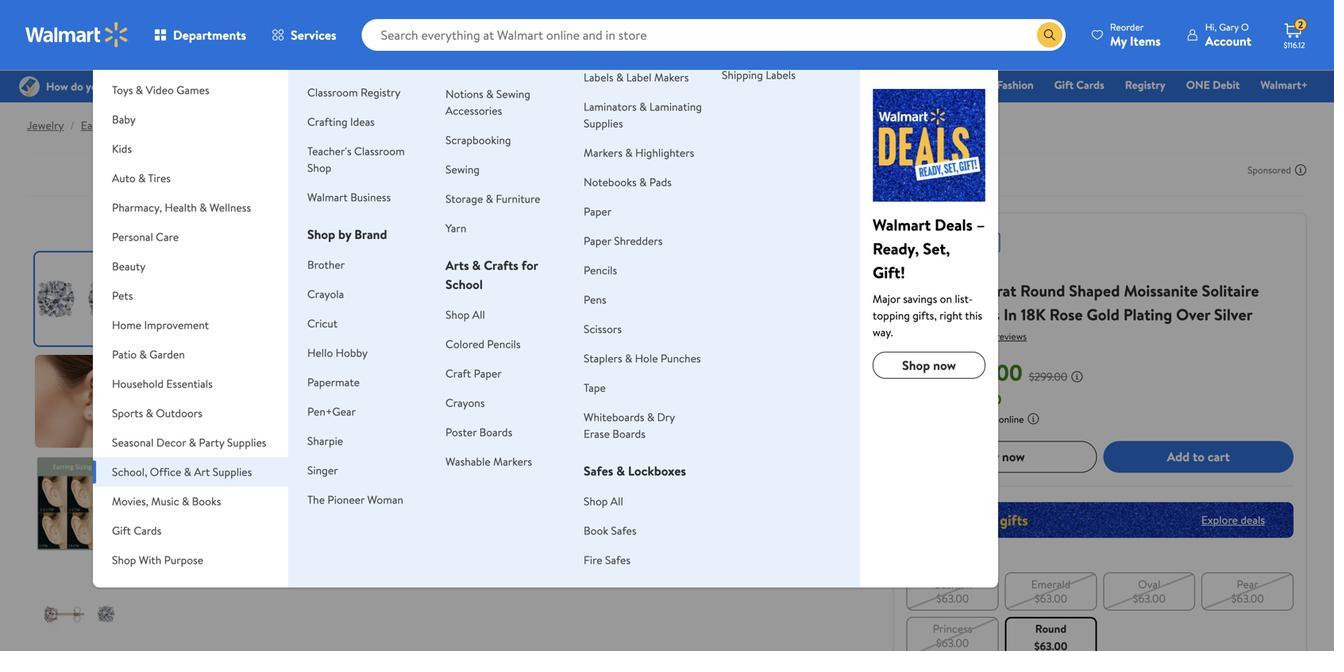 Task type: locate. For each thing, give the bounding box(es) containing it.
cricut link
[[307, 316, 338, 331]]

& down label
[[639, 99, 647, 114]]

& for whiteboards & dry erase boards
[[647, 409, 654, 425]]

round
[[1020, 280, 1065, 302], [1035, 621, 1067, 636]]

1 vertical spatial home
[[112, 317, 141, 333]]

1 horizontal spatial walmart
[[873, 214, 931, 236]]

hobby
[[336, 345, 368, 361]]

classroom down "ideas"
[[354, 143, 405, 159]]

paper down notebooks
[[584, 204, 612, 219]]

0 horizontal spatial shop all link
[[445, 307, 485, 322]]

& right sports
[[146, 405, 153, 421]]

shop all up book safes "link"
[[584, 494, 623, 509]]

supplies right art
[[213, 464, 252, 480]]

walmart up ready,
[[873, 214, 931, 236]]

classroom up crafting
[[307, 85, 358, 100]]

walmart for business
[[307, 189, 348, 205]]

& inside notions & sewing accessories
[[486, 86, 494, 102]]

sports & outdoors button
[[93, 399, 288, 428]]

learn more about strikethrough prices image
[[1071, 370, 1083, 383]]

pets button
[[93, 281, 288, 310]]

furniture up the toys & video games on the top left
[[147, 53, 191, 68]]

home
[[947, 77, 976, 93], [112, 317, 141, 333]]

laminators & laminating supplies link
[[584, 99, 702, 131]]

0 vertical spatial gift cards
[[1054, 77, 1104, 93]]

1 vertical spatial crafts
[[484, 256, 518, 274]]

home improvement button
[[93, 310, 288, 340]]

1 horizontal spatial gift
[[638, 77, 657, 93]]

arts up school
[[445, 256, 469, 274]]

paper
[[584, 204, 612, 219], [584, 233, 611, 249], [474, 366, 502, 381]]

& right grocery
[[559, 77, 567, 93]]

& inside "whiteboards & dry erase boards"
[[647, 409, 654, 425]]

0 vertical spatial paper
[[584, 204, 612, 219]]

1 horizontal spatial gift cards
[[1054, 77, 1104, 93]]

earrings up 777
[[942, 303, 1000, 326]]

home for home
[[947, 77, 976, 93]]

labels up laminators
[[584, 69, 613, 85]]

0 horizontal spatial earrings
[[81, 118, 120, 133]]

deals
[[471, 77, 497, 93], [935, 214, 973, 236]]

4 prong 2 carat round shaped moissanite solitaire stud earrings in 18k rose gold plating over silver - image 4 of 5 image
[[35, 560, 128, 651]]

walmart image
[[25, 22, 129, 48]]

Walmart Site-Wide search field
[[362, 19, 1065, 51]]

0 vertical spatial safes
[[584, 462, 613, 480]]

crafts
[[503, 57, 533, 72], [484, 256, 518, 274]]

crafts inside arts & crafts for school
[[484, 256, 518, 274]]

& for markers & highlighters
[[625, 145, 633, 160]]

& left pads
[[639, 174, 647, 190]]

1 horizontal spatial cards
[[1076, 77, 1104, 93]]

cards left registry link on the right
[[1076, 77, 1104, 93]]

1 vertical spatial all
[[610, 494, 623, 509]]

shop all for safes & lockboxes
[[584, 494, 623, 509]]

school, office & art supplies
[[112, 464, 252, 480]]

0 vertical spatial round
[[1020, 280, 1065, 302]]

shop inside dropdown button
[[112, 552, 136, 568]]

0 vertical spatial shop all
[[445, 307, 485, 322]]

walmart inside walmart deals – ready, set, gift! major savings on list- topping gifts, right this way.
[[873, 214, 931, 236]]

1 horizontal spatial shop all
[[584, 494, 623, 509]]

shop all up colored
[[445, 307, 485, 322]]

crafting ideas link
[[307, 114, 375, 129]]

0 horizontal spatial gift
[[112, 523, 131, 538]]

& left label
[[616, 69, 624, 85]]

solitaire
[[1202, 280, 1259, 302]]

essentials down patio & garden 'dropdown button'
[[166, 376, 213, 391]]

registry link
[[1118, 76, 1173, 93]]

0 horizontal spatial now
[[933, 357, 956, 374]]

walmart up by
[[307, 189, 348, 205]]

scissors
[[584, 321, 622, 337]]

1 vertical spatial furniture
[[496, 191, 540, 206]]

& right music
[[182, 494, 189, 509]]

essentials inside the "grocery & essentials" link
[[570, 77, 617, 93]]

up to sixty percent off deals. shop now. image
[[907, 502, 1294, 538]]

1 horizontal spatial pencils
[[584, 262, 617, 278]]

1 vertical spatial now
[[1002, 448, 1025, 465]]

& for sports & outdoors
[[146, 405, 153, 421]]

0 vertical spatial home
[[947, 77, 976, 93]]

home inside dropdown button
[[112, 317, 141, 333]]

over
[[1176, 303, 1210, 326]]

registry up "ideas"
[[361, 85, 401, 100]]

paper for paper link
[[584, 204, 612, 219]]

1 horizontal spatial sewing
[[496, 86, 530, 102]]

1 vertical spatial deals
[[935, 214, 973, 236]]

storage & furniture link
[[445, 191, 540, 206]]

2 inside jeenmata 4 prong 2 carat round shaped moissanite solitaire stud earrings in 18k rose gold plating over silver 777 reviews
[[966, 280, 974, 302]]

home link
[[940, 76, 983, 93]]

garden
[[149, 347, 185, 362]]

gift for gift cards link
[[1054, 77, 1074, 93]]

jewelry / earrings /
[[27, 118, 131, 133]]

0 vertical spatial markers
[[584, 145, 623, 160]]

$63.00 inside emerald $63.00
[[1034, 591, 1067, 606]]

0 horizontal spatial /
[[70, 118, 74, 133]]

0 horizontal spatial gift cards
[[112, 523, 161, 538]]

sewing inside notions & sewing accessories
[[496, 86, 530, 102]]

& left the dry
[[647, 409, 654, 425]]

kids' arts & crafts link
[[445, 57, 533, 72]]

1 vertical spatial earrings
[[942, 303, 1000, 326]]

pens link
[[584, 292, 606, 307]]

home for home improvement
[[112, 317, 141, 333]]

shop all for arts & crafts for school
[[445, 307, 485, 322]]

1 vertical spatial classroom
[[354, 143, 405, 159]]

$299.00
[[1029, 369, 1067, 384]]

crafts left for
[[484, 256, 518, 274]]

0 horizontal spatial 2
[[966, 280, 974, 302]]

gift cards for gift cards link
[[1054, 77, 1104, 93]]

$63.00 inside princess $63.00
[[936, 635, 969, 651]]

crayons link
[[445, 395, 485, 411]]

hello hobby
[[307, 345, 368, 361]]

patio & garden button
[[93, 340, 288, 369]]

deals down kids' arts & crafts link
[[471, 77, 497, 93]]

2 up $116.12
[[1298, 18, 1303, 32]]

1 vertical spatial shop all
[[584, 494, 623, 509]]

paper right "craft"
[[474, 366, 502, 381]]

brother link
[[307, 257, 345, 272]]

markers right washable
[[493, 454, 532, 469]]

add
[[1167, 448, 1190, 465]]

laminators & laminating supplies
[[584, 99, 702, 131]]

gift!
[[873, 261, 905, 283]]

essentials
[[570, 77, 617, 93], [166, 376, 213, 391]]

0 vertical spatial cards
[[1076, 77, 1104, 93]]

all for safes
[[610, 494, 623, 509]]

1 horizontal spatial labels
[[766, 67, 795, 83]]

paper down paper link
[[584, 233, 611, 249]]

1 horizontal spatial now
[[1002, 448, 1025, 465]]

0 horizontal spatial shop all
[[445, 307, 485, 322]]

paper shredders link
[[584, 233, 663, 249]]

/ up kids
[[127, 118, 131, 133]]

& right the 'storage'
[[486, 191, 493, 206]]

pencils up pens
[[584, 262, 617, 278]]

2 up 'this'
[[966, 280, 974, 302]]

0 horizontal spatial boards
[[479, 424, 512, 440]]

0 vertical spatial deals
[[471, 77, 497, 93]]

home left fashion
[[947, 77, 976, 93]]

0 vertical spatial earrings
[[81, 118, 120, 133]]

household essentials button
[[93, 369, 288, 399]]

sewing down kids' arts & crafts link
[[496, 86, 530, 102]]

sewing up the 'storage'
[[445, 162, 480, 177]]

services
[[291, 26, 336, 44]]

storage
[[445, 191, 483, 206]]

4 prong 2 carat round shaped moissanite solitaire stud earrings in 18k rose gold plating over silver - image 2 of 5 image
[[35, 355, 128, 448]]

$63.00 for princess $63.00
[[936, 635, 969, 651]]

princess $63.00
[[933, 621, 972, 651]]

0 vertical spatial essentials
[[570, 77, 617, 93]]

safes down "erase"
[[584, 462, 613, 480]]

colored pencils
[[445, 336, 521, 352]]

1 vertical spatial paper
[[584, 233, 611, 249]]

video
[[146, 82, 174, 98]]

labels right shipping
[[766, 67, 795, 83]]

& for staplers & hole punches
[[625, 351, 632, 366]]

outdoors
[[156, 405, 202, 421]]

seasonal decor & party supplies button
[[93, 428, 288, 457]]

classroom inside teacher's classroom shop
[[354, 143, 405, 159]]

sharpie
[[307, 433, 343, 449]]

0 horizontal spatial furniture
[[147, 53, 191, 68]]

gift cards down 'search icon'
[[1054, 77, 1104, 93]]

1 horizontal spatial deals
[[935, 214, 973, 236]]

labels
[[766, 67, 795, 83], [584, 69, 613, 85]]

finder
[[660, 77, 691, 93]]

classroom registry link
[[307, 85, 401, 100]]

supplies down laminators
[[584, 116, 623, 131]]

essentials up laminators
[[570, 77, 617, 93]]

1 horizontal spatial /
[[127, 118, 131, 133]]

christmas shop link
[[705, 76, 795, 93]]

0 vertical spatial 2
[[1298, 18, 1303, 32]]

registry down items at the right
[[1125, 77, 1165, 93]]

teacher's classroom shop link
[[307, 143, 405, 175]]

safes right fire at the left
[[605, 552, 631, 568]]

1 vertical spatial 2
[[966, 280, 974, 302]]

0 horizontal spatial walmart
[[307, 189, 348, 205]]

supplies right party
[[227, 435, 266, 450]]

patio
[[112, 347, 137, 362]]

pets
[[112, 288, 133, 303]]

1 vertical spatial walmart
[[873, 214, 931, 236]]

now inside button
[[1002, 448, 1025, 465]]

round up 18k
[[1020, 280, 1065, 302]]

& for auto & tires
[[138, 170, 146, 186]]

1 vertical spatial safes
[[611, 523, 636, 538]]

1 vertical spatial markers
[[493, 454, 532, 469]]

& right patio
[[139, 347, 147, 362]]

ready,
[[873, 237, 919, 260]]

round button
[[1005, 617, 1097, 651]]

pencils right colored
[[487, 336, 521, 352]]

1 horizontal spatial essentials
[[570, 77, 617, 93]]

0 horizontal spatial essentials
[[166, 376, 213, 391]]

household
[[112, 376, 164, 391]]

boards
[[479, 424, 512, 440], [612, 426, 645, 441]]

1 vertical spatial shop all link
[[584, 494, 623, 509]]

round inside jeenmata 4 prong 2 carat round shaped moissanite solitaire stud earrings in 18k rose gold plating over silver 777 reviews
[[1020, 280, 1065, 302]]

cards up with
[[134, 523, 161, 538]]

0 horizontal spatial pencils
[[487, 336, 521, 352]]

&
[[194, 53, 201, 68], [493, 57, 501, 72], [616, 69, 624, 85], [559, 77, 567, 93], [136, 82, 143, 98], [486, 86, 494, 102], [639, 99, 647, 114], [625, 145, 633, 160], [138, 170, 146, 186], [639, 174, 647, 190], [486, 191, 493, 206], [199, 200, 207, 215], [472, 256, 481, 274], [139, 347, 147, 362], [625, 351, 632, 366], [146, 405, 153, 421], [647, 409, 654, 425], [189, 435, 196, 450], [616, 462, 625, 480], [184, 464, 191, 480], [182, 494, 189, 509]]

2 vertical spatial safes
[[605, 552, 631, 568]]

all up colored pencils link
[[472, 307, 485, 322]]

gift cards down movies,
[[112, 523, 161, 538]]

1 vertical spatial cards
[[134, 523, 161, 538]]

& right the toys
[[136, 82, 143, 98]]

arts up deals link
[[470, 57, 490, 72]]

& left party
[[189, 435, 196, 450]]

pads
[[649, 174, 672, 190]]

grocery & essentials link
[[511, 76, 624, 93]]

0 vertical spatial arts
[[470, 57, 490, 72]]

gift finder
[[638, 77, 691, 93]]

1 vertical spatial sewing
[[445, 162, 480, 177]]

buy
[[979, 448, 999, 465]]

$63.00 inside the cushion $63.00
[[936, 591, 969, 606]]

the pioneer woman
[[307, 492, 403, 507]]

& up the notebooks & pads link
[[625, 145, 633, 160]]

& up school
[[472, 256, 481, 274]]

whiteboards & dry erase boards link
[[584, 409, 675, 441]]

1 vertical spatial essentials
[[166, 376, 213, 391]]

2 horizontal spatial gift
[[1054, 77, 1074, 93]]

$63.00 for cushion $63.00
[[936, 591, 969, 606]]

gift for gift finder link
[[638, 77, 657, 93]]

1 horizontal spatial all
[[610, 494, 623, 509]]

home improvement
[[112, 317, 209, 333]]

household essentials
[[112, 376, 213, 391]]

teacher's
[[307, 143, 352, 159]]

deals left – on the right top
[[935, 214, 973, 236]]

makers
[[654, 69, 689, 85]]

1 horizontal spatial boards
[[612, 426, 645, 441]]

gift
[[638, 77, 657, 93], [1054, 77, 1074, 93], [112, 523, 131, 538]]

1 horizontal spatial home
[[947, 77, 976, 93]]

1 vertical spatial round
[[1035, 621, 1067, 636]]

lockboxes
[[628, 462, 686, 480]]

& up 'accessories'
[[486, 86, 494, 102]]

gift cards inside dropdown button
[[112, 523, 161, 538]]

0 horizontal spatial arts
[[445, 256, 469, 274]]

buy now button
[[907, 441, 1097, 473]]

toys & video games
[[112, 82, 209, 98]]

& for laminators & laminating supplies
[[639, 99, 647, 114]]

boards down whiteboards
[[612, 426, 645, 441]]

boards up the washable markers
[[479, 424, 512, 440]]

online
[[999, 412, 1024, 426]]

markers up notebooks
[[584, 145, 623, 160]]

& left lockboxes
[[616, 462, 625, 480]]

0 vertical spatial all
[[472, 307, 485, 322]]

accessories
[[445, 103, 502, 118]]

cards for gift cards link
[[1076, 77, 1104, 93]]

paper shredders
[[584, 233, 663, 249]]

1 vertical spatial gift cards
[[112, 523, 161, 538]]

all up book safes "link"
[[610, 494, 623, 509]]

shop all link up colored
[[445, 307, 485, 322]]

auto & tires
[[112, 170, 171, 186]]

0 vertical spatial sewing
[[496, 86, 530, 102]]

reorder my items
[[1110, 20, 1161, 50]]

0 vertical spatial furniture
[[147, 53, 191, 68]]

paper for paper shredders
[[584, 233, 611, 249]]

round down emerald $63.00
[[1035, 621, 1067, 636]]

essentials inside household essentials dropdown button
[[166, 376, 213, 391]]

safes right book
[[611, 523, 636, 538]]

safes for book safes
[[611, 523, 636, 538]]

1 vertical spatial arts
[[445, 256, 469, 274]]

colored
[[445, 336, 484, 352]]

home,
[[112, 53, 144, 68]]

0 vertical spatial shop all link
[[445, 307, 485, 322]]

electronics link
[[801, 76, 870, 93]]

& up deals link
[[493, 57, 501, 72]]

& inside laminators & laminating supplies
[[639, 99, 647, 114]]

furniture right the 'storage'
[[496, 191, 540, 206]]

& left 'tires'
[[138, 170, 146, 186]]

toy
[[883, 77, 899, 93]]

shop all link up book safes "link"
[[584, 494, 623, 509]]

earrings up kids
[[81, 118, 120, 133]]

crafts up grocery
[[503, 57, 533, 72]]

& left hole
[[625, 351, 632, 366]]

reorder
[[1110, 20, 1144, 34]]

price when purchased online
[[907, 412, 1024, 426]]

0 horizontal spatial cards
[[134, 523, 161, 538]]

cart
[[1208, 448, 1230, 465]]

care
[[156, 229, 179, 245]]

& for patio & garden
[[139, 347, 147, 362]]

1 horizontal spatial shop all link
[[584, 494, 623, 509]]

0 vertical spatial now
[[933, 357, 956, 374]]

now
[[933, 357, 956, 374], [1002, 448, 1025, 465]]

/ right jewelry on the top
[[70, 118, 74, 133]]

2 vertical spatial paper
[[474, 366, 502, 381]]

departments
[[173, 26, 246, 44]]

home up patio
[[112, 317, 141, 333]]

0 horizontal spatial all
[[472, 307, 485, 322]]

1 vertical spatial pencils
[[487, 336, 521, 352]]

kids' arts & crafts
[[445, 57, 533, 72]]

& inside arts & crafts for school
[[472, 256, 481, 274]]

gift inside dropdown button
[[112, 523, 131, 538]]

0 vertical spatial walmart
[[307, 189, 348, 205]]

1 horizontal spatial earrings
[[942, 303, 1000, 326]]

hello
[[307, 345, 333, 361]]

0 horizontal spatial home
[[112, 317, 141, 333]]

cards inside dropdown button
[[134, 523, 161, 538]]



Task type: vqa. For each thing, say whether or not it's contained in the screenshot.
left Shop All link
yes



Task type: describe. For each thing, give the bounding box(es) containing it.
1 / from the left
[[70, 118, 74, 133]]

search icon image
[[1043, 29, 1056, 41]]

round inside button
[[1035, 621, 1067, 636]]

shop all link for safes & lockboxes
[[584, 494, 623, 509]]

sports
[[112, 405, 143, 421]]

$63.00 for oval $63.00
[[1133, 591, 1166, 606]]

deals inside walmart deals – ready, set, gift! major savings on list- topping gifts, right this way.
[[935, 214, 973, 236]]

health
[[165, 200, 197, 215]]

& for safes & lockboxes
[[616, 462, 625, 480]]

notions & sewing accessories
[[445, 86, 530, 118]]

toy shop
[[883, 77, 926, 93]]

4 prong 2 carat round shaped moissanite solitaire stud earrings in 18k rose gold plating over silver - image 3 of 5 image
[[35, 457, 128, 550]]

arts inside arts & crafts for school
[[445, 256, 469, 274]]

when
[[930, 412, 952, 426]]

shape list
[[903, 569, 1297, 651]]

topping
[[873, 308, 910, 323]]

now $63.00
[[907, 357, 1023, 388]]

my
[[1110, 32, 1127, 50]]

right
[[939, 308, 963, 323]]

now
[[907, 357, 951, 388]]

markers & highlighters
[[584, 145, 694, 160]]

notions
[[445, 86, 483, 102]]

$63.00 for emerald $63.00
[[1034, 591, 1067, 606]]

supplies right teaching
[[375, 55, 415, 71]]

hello hobby link
[[307, 345, 368, 361]]

safes for fire safes
[[605, 552, 631, 568]]

poster
[[445, 424, 477, 440]]

moissanite
[[1124, 280, 1198, 302]]

set,
[[923, 237, 950, 260]]

gift finder link
[[630, 76, 698, 93]]

supplies inside 'dropdown button'
[[213, 464, 252, 480]]

pioneer
[[327, 492, 365, 507]]

crayons
[[445, 395, 485, 411]]

$116.12
[[1284, 40, 1305, 50]]

carat
[[978, 280, 1016, 302]]

0 vertical spatial classroom
[[307, 85, 358, 100]]

wellness
[[210, 200, 251, 215]]

buy now
[[979, 448, 1025, 465]]

& left art
[[184, 464, 191, 480]]

school, office & art supplies button
[[93, 457, 288, 487]]

pencils link
[[584, 262, 617, 278]]

all for arts
[[472, 307, 485, 322]]

& down the departments
[[194, 53, 201, 68]]

gary
[[1219, 20, 1239, 34]]

0 horizontal spatial labels
[[584, 69, 613, 85]]

shipping labels link
[[722, 67, 795, 83]]

& right health
[[199, 200, 207, 215]]

walmart for deals
[[873, 214, 931, 236]]

pharmacy,
[[112, 200, 162, 215]]

& for storage & furniture
[[486, 191, 493, 206]]

major
[[873, 291, 900, 307]]

cards for gift cards dropdown button
[[134, 523, 161, 538]]

& for grocery & essentials
[[559, 77, 567, 93]]

savings
[[903, 291, 937, 307]]

movies, music & books
[[112, 494, 221, 509]]

0 horizontal spatial markers
[[493, 454, 532, 469]]

& for arts & crafts for school
[[472, 256, 481, 274]]

jewelry link
[[27, 118, 64, 133]]

hi,
[[1205, 20, 1217, 34]]

pear
[[1237, 576, 1258, 592]]

1 horizontal spatial markers
[[584, 145, 623, 160]]

$63.00 for pear $63.00
[[1231, 591, 1264, 606]]

staplers
[[584, 351, 622, 366]]

scissors link
[[584, 321, 622, 337]]

debit
[[1213, 77, 1240, 93]]

1 horizontal spatial furniture
[[496, 191, 540, 206]]

0 vertical spatial pencils
[[584, 262, 617, 278]]

supplies inside laminators & laminating supplies
[[584, 116, 623, 131]]

with
[[139, 552, 161, 568]]

supplies inside dropdown button
[[227, 435, 266, 450]]

singer link
[[307, 463, 338, 478]]

cushion
[[933, 576, 972, 592]]

electronics
[[808, 77, 862, 93]]

0 horizontal spatial sewing
[[445, 162, 480, 177]]

1 horizontal spatial arts
[[470, 57, 490, 72]]

walmart+ link
[[1253, 76, 1315, 93]]

silver
[[1214, 303, 1253, 326]]

pharmacy, health & wellness button
[[93, 193, 288, 222]]

personal care
[[112, 229, 179, 245]]

furniture inside dropdown button
[[147, 53, 191, 68]]

2 / from the left
[[127, 118, 131, 133]]

purpose
[[164, 552, 203, 568]]

bulk
[[307, 55, 328, 71]]

& for labels & label makers
[[616, 69, 624, 85]]

emerald
[[1031, 576, 1071, 592]]

the
[[307, 492, 325, 507]]

baby button
[[93, 105, 288, 134]]

0 horizontal spatial deals
[[471, 77, 497, 93]]

christmas shop
[[712, 77, 788, 93]]

baby
[[112, 112, 136, 127]]

$63.00 for now $63.00
[[956, 357, 1023, 388]]

1 horizontal spatial 2
[[1298, 18, 1303, 32]]

jewelry
[[27, 118, 64, 133]]

washable
[[445, 454, 491, 469]]

legal information image
[[1027, 412, 1040, 425]]

0 vertical spatial crafts
[[503, 57, 533, 72]]

one
[[1186, 77, 1210, 93]]

0 horizontal spatial registry
[[361, 85, 401, 100]]

pens
[[584, 292, 606, 307]]

gift for gift cards dropdown button
[[112, 523, 131, 538]]

movies, music & books button
[[93, 487, 288, 516]]

shop inside teacher's classroom shop
[[307, 160, 331, 175]]

plating
[[1123, 303, 1172, 326]]

oval $63.00
[[1133, 576, 1166, 606]]

school, office & art supplies image
[[873, 89, 985, 202]]

safes & lockboxes
[[584, 462, 686, 480]]

earrings inside jeenmata 4 prong 2 carat round shaped moissanite solitaire stud earrings in 18k rose gold plating over silver 777 reviews
[[942, 303, 1000, 326]]

whiteboards
[[584, 409, 644, 425]]

hi, gary o account
[[1205, 20, 1251, 50]]

home, furniture & appliances button
[[93, 46, 288, 75]]

777
[[979, 330, 994, 343]]

scrapbooking link
[[445, 132, 511, 148]]

& for notions & sewing accessories
[[486, 86, 494, 102]]

shaped
[[1069, 280, 1120, 302]]

& for notebooks & pads
[[639, 174, 647, 190]]

fire safes link
[[584, 552, 631, 568]]

fire safes
[[584, 552, 631, 568]]

oval
[[1138, 576, 1160, 592]]

woman
[[367, 492, 403, 507]]

sewing link
[[445, 162, 480, 177]]

notebooks & pads
[[584, 174, 672, 190]]

prong
[[920, 280, 962, 302]]

1 horizontal spatial registry
[[1125, 77, 1165, 93]]

ad disclaimer and feedback image
[[1294, 164, 1307, 176]]

shop all link for arts & crafts for school
[[445, 307, 485, 322]]

price
[[907, 412, 928, 426]]

now for shop now
[[933, 357, 956, 374]]

& for toys & video games
[[136, 82, 143, 98]]

now for buy now
[[1002, 448, 1025, 465]]

highlighters
[[635, 145, 694, 160]]

one debit
[[1186, 77, 1240, 93]]

4 prong 2 carat round shaped moissanite solitaire stud earrings in 18k rose gold plating over silver - image 1 of 5 image
[[35, 253, 128, 345]]

staplers & hole punches link
[[584, 351, 701, 366]]

colored pencils link
[[445, 336, 521, 352]]

seasonal
[[112, 435, 154, 450]]

deals link
[[464, 76, 505, 93]]

boards inside "whiteboards & dry erase boards"
[[612, 426, 645, 441]]

Search search field
[[362, 19, 1065, 51]]

gift cards for gift cards dropdown button
[[112, 523, 161, 538]]

cushion $63.00
[[933, 576, 972, 606]]

pen+gear
[[307, 404, 356, 419]]



